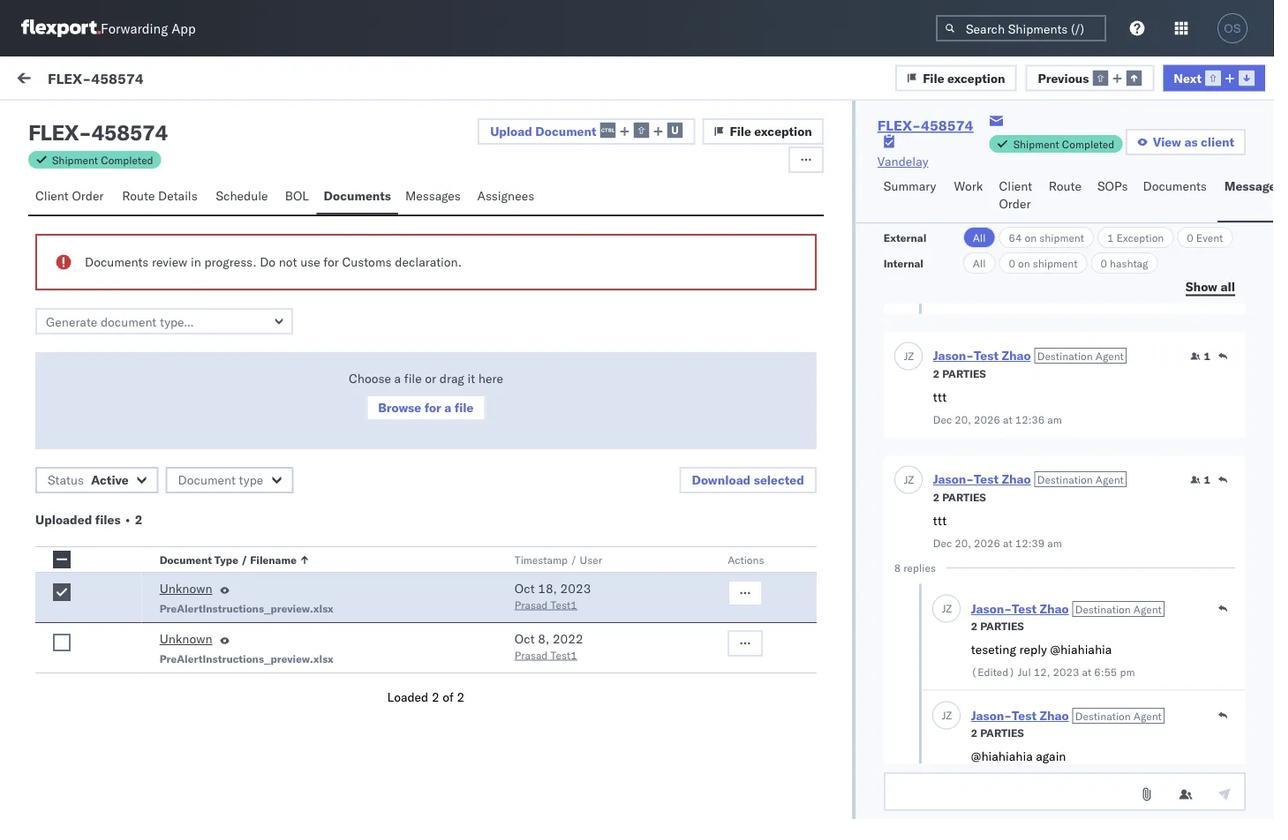 Task type: locate. For each thing, give the bounding box(es) containing it.
uploaded
[[35, 512, 92, 528]]

12:35
[[522, 285, 556, 300]]

1 unknown link from the top
[[159, 580, 212, 601]]

2 flex- 458574 from the top
[[993, 285, 1076, 300]]

None checkbox
[[53, 551, 71, 569], [53, 584, 71, 601], [53, 551, 71, 569], [53, 584, 71, 601]]

1 vertical spatial test
[[53, 539, 74, 555]]

pm for 6:47
[[552, 444, 570, 459]]

(0) for external (0)
[[78, 112, 101, 128]]

a right choose
[[394, 371, 401, 386]]

message button left no
[[207, 57, 296, 104]]

0 vertical spatial external
[[28, 112, 75, 128]]

pst for dec 17, 2026, 6:47 pm pst
[[573, 444, 595, 459]]

file exception
[[923, 70, 1005, 85], [730, 124, 812, 139]]

message button
[[207, 57, 296, 104], [1217, 170, 1274, 222]]

0 vertical spatial am
[[559, 205, 578, 221]]

2 prealertinstructions_preview.xlsx from the top
[[159, 652, 334, 665]]

2 parties up teseting
[[971, 620, 1024, 633]]

0 horizontal spatial for
[[323, 254, 339, 270]]

pst
[[582, 205, 603, 221], [582, 285, 603, 300], [582, 364, 603, 380], [573, 444, 595, 459], [566, 603, 587, 618], [566, 682, 587, 698]]

2 oct from the top
[[515, 631, 535, 647]]

1 flex- 458574 from the top
[[993, 205, 1076, 221]]

pst for dec 8, 2026, 6:38 pm pst
[[566, 682, 587, 698]]

1 vertical spatial file exception
[[730, 124, 812, 139]]

route details
[[122, 188, 198, 204]]

document type / filename
[[159, 553, 297, 566]]

prasad inside oct 18, 2023 prasad test1
[[515, 598, 548, 611]]

0 vertical spatial am
[[1047, 413, 1062, 426]]

1 vertical spatial 2023
[[1053, 666, 1079, 679]]

0 on shipment
[[1009, 256, 1078, 270]]

test1 for 2022
[[550, 649, 577, 662]]

2 parties up ttt dec 20, 2026 at 12:36 am
[[933, 367, 986, 381]]

timestamp
[[515, 553, 568, 566]]

0 horizontal spatial @hiahiahia
[[971, 748, 1033, 764]]

jason-test zhao button for ttt dec 20, 2026 at 12:36 am
[[933, 348, 1031, 363]]

0 vertical spatial flex-458574
[[48, 69, 144, 87]]

0 horizontal spatial (0)
[[78, 112, 101, 128]]

all button left 0 on shipment
[[963, 253, 995, 274]]

1 prasad from the top
[[515, 598, 548, 611]]

all button for 0
[[963, 253, 995, 274]]

route inside button
[[1049, 178, 1082, 194]]

0 vertical spatial shipment
[[1039, 231, 1084, 244]]

1 vertical spatial am
[[1047, 537, 1062, 550]]

am right 12:35
[[559, 285, 578, 300]]

1 vertical spatial 1 button
[[1190, 473, 1210, 487]]

1 vertical spatial internal
[[884, 256, 924, 270]]

7 flex- 458574 from the top
[[993, 682, 1076, 698]]

jason-test zhao down liu
[[86, 668, 179, 683]]

None text field
[[884, 773, 1246, 811]]

0 vertical spatial all button
[[963, 227, 995, 248]]

unknown for oct 18, 2023
[[159, 581, 212, 596]]

messages
[[405, 188, 461, 204]]

on down 64
[[1018, 256, 1030, 270]]

0 vertical spatial 1
[[1107, 231, 1114, 244]]

all button for 64
[[963, 227, 995, 248]]

2026,
[[484, 205, 518, 221], [484, 285, 518, 300], [484, 364, 518, 380], [484, 444, 518, 459], [476, 603, 511, 618], [476, 682, 511, 698]]

oct down 6:39
[[515, 631, 535, 647]]

6 flex- 458574 from the top
[[993, 603, 1076, 618]]

a down drag
[[444, 400, 451, 415]]

1 vertical spatial message button
[[1217, 170, 1274, 222]]

(0) down the my work
[[78, 112, 101, 128]]

1 vertical spatial oct
[[515, 631, 535, 647]]

2 jason-test zhao from the top
[[86, 271, 179, 286]]

unknown for oct 8, 2022
[[159, 631, 212, 647]]

documents right bol button
[[324, 188, 391, 204]]

work right import
[[171, 72, 200, 88]]

import
[[131, 72, 168, 88]]

here
[[478, 371, 503, 386]]

oct up 6:39
[[515, 581, 535, 596]]

am
[[1047, 413, 1062, 426], [1047, 537, 1062, 550]]

work right related
[[1033, 153, 1056, 166]]

all button left 64
[[963, 227, 995, 248]]

1 vertical spatial 12:36
[[1015, 413, 1045, 426]]

pst right 12:33
[[582, 364, 603, 380]]

related
[[994, 153, 1031, 166]]

2 vertical spatial at
[[1082, 666, 1091, 679]]

6:55
[[1094, 666, 1117, 679]]

(0) for internal (0)
[[165, 112, 188, 128]]

1 resize handle column header from the left
[[407, 147, 428, 819]]

0 horizontal spatial shipment
[[52, 153, 98, 166]]

2 1 button from the top
[[1190, 473, 1210, 487]]

documents button right bol
[[317, 180, 398, 215]]

0 vertical spatial message
[[214, 72, 266, 88]]

jason- down (edited)
[[971, 708, 1012, 724]]

client down related
[[999, 178, 1032, 194]]

0 vertical spatial prasad
[[515, 598, 548, 611]]

- for dec 8, 2026, 6:39 pm pst
[[715, 603, 722, 618]]

agent
[[1096, 349, 1124, 362], [1096, 473, 1124, 486], [1134, 602, 1162, 616], [1134, 709, 1162, 722]]

flexport. image
[[21, 19, 101, 37]]

2 prasad from the top
[[515, 649, 548, 662]]

1 horizontal spatial shipment
[[1013, 137, 1059, 151]]

0 horizontal spatial internal
[[118, 112, 162, 128]]

client
[[999, 178, 1032, 194], [35, 188, 69, 204]]

8, left 6:39
[[461, 603, 473, 618]]

parties for ttt dec 20, 2026 at 12:36 am
[[942, 367, 986, 381]]

0 vertical spatial unknown
[[159, 581, 212, 596]]

1 vertical spatial 8,
[[538, 631, 549, 647]]

a
[[394, 371, 401, 386], [444, 400, 451, 415]]

2 parties
[[933, 367, 986, 381], [933, 491, 986, 504], [971, 620, 1024, 633], [971, 727, 1024, 740]]

view as client
[[1153, 134, 1234, 150]]

z
[[64, 193, 69, 204], [64, 273, 69, 284], [908, 349, 914, 362], [64, 352, 69, 363], [908, 473, 914, 486], [64, 511, 69, 522], [64, 590, 69, 601], [946, 602, 952, 615], [64, 670, 69, 681], [946, 709, 952, 722]]

0 vertical spatial pm
[[552, 444, 570, 459]]

jason- down active
[[86, 509, 125, 524]]

2 parties button up ttt dec 20, 2026 at 12:36 am
[[933, 366, 986, 381]]

pm right 6:38
[[544, 682, 562, 698]]

message
[[214, 72, 266, 88], [55, 153, 97, 166], [1224, 178, 1274, 194]]

resize handle column header
[[407, 147, 428, 819], [685, 147, 707, 819], [964, 147, 985, 819], [1242, 147, 1263, 819]]

2 vertical spatial am
[[559, 364, 578, 380]]

flex-458574
[[48, 69, 144, 87], [877, 117, 973, 134]]

2 all from the top
[[973, 256, 986, 270]]

1 vertical spatial exception
[[754, 124, 812, 139]]

prasad up 6:38
[[515, 649, 548, 662]]

1 2026 from the top
[[974, 413, 1000, 426]]

file
[[923, 70, 944, 85], [730, 124, 751, 139]]

do
[[260, 254, 276, 270]]

internal for internal (0)
[[118, 112, 162, 128]]

am inside ttt dec 20, 2026 at 12:36 am
[[1047, 413, 1062, 426]]

1 vertical spatial pm
[[544, 603, 562, 618]]

on for 64
[[1025, 231, 1037, 244]]

2026 for ttt dec 20, 2026 at 12:39 am
[[974, 537, 1000, 550]]

1 vertical spatial 1
[[1204, 350, 1210, 363]]

@hiahiahia
[[1050, 641, 1112, 657], [971, 748, 1033, 764]]

dec
[[436, 205, 458, 221], [436, 285, 458, 300], [436, 364, 458, 380], [933, 413, 952, 426], [436, 444, 458, 459], [933, 537, 952, 550], [436, 603, 458, 618], [436, 682, 458, 698]]

work button
[[947, 170, 992, 222]]

2026 inside ttt dec 20, 2026 at 12:39 am
[[974, 537, 1000, 550]]

jason- down generate document type... text field in the top of the page
[[86, 350, 125, 366]]

work right 'summary' button
[[954, 178, 983, 194]]

shipment for 0 on shipment
[[1033, 256, 1078, 270]]

1 vertical spatial document
[[178, 472, 236, 488]]

2026 inside ttt dec 20, 2026 at 12:36 am
[[974, 413, 1000, 426]]

0 vertical spatial on
[[1025, 231, 1037, 244]]

0 horizontal spatial route
[[122, 188, 155, 204]]

1 horizontal spatial 12:36
[[1015, 413, 1045, 426]]

4 flex- 458574 from the top
[[993, 444, 1076, 459]]

0 horizontal spatial work
[[51, 68, 96, 92]]

2023
[[560, 581, 591, 596], [1053, 666, 1079, 679]]

document for type
[[178, 472, 236, 488]]

jason-test zhao button up @hiahiahia again
[[971, 708, 1069, 724]]

2 parties button up teseting
[[971, 618, 1024, 634]]

teseting
[[971, 641, 1016, 657]]

2 left the of
[[432, 690, 439, 705]]

2 parties button for ttt dec 20, 2026 at 12:39 am
[[933, 489, 986, 505]]

2026
[[974, 413, 1000, 426], [974, 537, 1000, 550]]

0 vertical spatial 12:36
[[522, 205, 556, 221]]

parties
[[942, 367, 986, 381], [942, 491, 986, 504], [980, 620, 1024, 633], [980, 727, 1024, 740]]

0 horizontal spatial file exception
[[730, 124, 812, 139]]

@hiahiahia inside teseting reply @hiahiahia (edited)  jul 12, 2023 at 6:55 pm
[[1050, 641, 1112, 657]]

1 unknown from the top
[[159, 581, 212, 596]]

1 horizontal spatial order
[[999, 196, 1031, 211]]

0 horizontal spatial 0
[[1009, 256, 1015, 270]]

2026, for 12:33
[[484, 364, 518, 380]]

2026, left 12:35
[[484, 285, 518, 300]]

1 / from the left
[[241, 553, 248, 566]]

at for ttt dec 20, 2026 at 12:36 am
[[1003, 413, 1012, 426]]

internal inside button
[[118, 112, 162, 128]]

1 test from the top
[[53, 460, 74, 475]]

1 vertical spatial work
[[1033, 153, 1056, 166]]

1 vertical spatial unknown
[[159, 631, 212, 647]]

1 horizontal spatial documents
[[324, 188, 391, 204]]

route left details
[[122, 188, 155, 204]]

12:36 inside ttt dec 20, 2026 at 12:36 am
[[1015, 413, 1045, 426]]

client down 'flex' on the left of page
[[35, 188, 69, 204]]

jason-test zhao button for teseting reply @hiahiahia (edited)  jul 12, 2023 at 6:55 pm
[[971, 601, 1069, 617]]

pm down 18,
[[544, 603, 562, 618]]

0 down 64
[[1009, 256, 1015, 270]]

documents button up 0 event
[[1136, 170, 1217, 222]]

jason-test zhao destination agent up ttt dec 20, 2026 at 12:39 am
[[933, 471, 1124, 487]]

jason-
[[86, 191, 125, 207], [86, 271, 125, 286], [933, 348, 974, 363], [86, 350, 125, 366], [86, 430, 125, 445], [933, 471, 974, 487], [86, 509, 125, 524], [86, 588, 125, 604], [971, 601, 1012, 617], [86, 668, 125, 683], [971, 708, 1012, 724]]

download
[[692, 472, 751, 488]]

unknown link
[[159, 580, 212, 601], [159, 630, 212, 652]]

0 vertical spatial document
[[535, 123, 596, 139]]

None checkbox
[[53, 634, 71, 652]]

message down flex - 458574 at top
[[55, 153, 97, 166]]

1 horizontal spatial message button
[[1217, 170, 1274, 222]]

2026, left 6:38
[[476, 682, 511, 698]]

prealertinstructions_preview.xlsx
[[159, 602, 334, 615], [159, 652, 334, 665]]

3 am from the top
[[559, 364, 578, 380]]

route down related work item/shipment on the right of page
[[1049, 178, 1082, 194]]

0 vertical spatial oct
[[515, 581, 535, 596]]

8, right the of
[[461, 682, 473, 698]]

2026, for 12:36
[[484, 205, 518, 221]]

0 vertical spatial internal
[[118, 112, 162, 128]]

work up external (0)
[[51, 68, 96, 92]]

pst for dec 20, 2026, 12:36 am pst
[[582, 205, 603, 221]]

dec 20, 2026, 12:35 am pst
[[436, 285, 603, 300]]

0 horizontal spatial /
[[241, 553, 248, 566]]

0 vertical spatial shipment
[[1013, 137, 1059, 151]]

test1 inside oct 18, 2023 prasad test1
[[550, 598, 577, 611]]

2 test1 from the top
[[550, 649, 577, 662]]

1 vertical spatial prasad
[[515, 649, 548, 662]]

documents for documents review in progress. do not use for customs declaration.
[[85, 254, 149, 270]]

1 all button from the top
[[963, 227, 995, 248]]

2023 right 18,
[[560, 581, 591, 596]]

am inside ttt dec 20, 2026 at 12:39 am
[[1047, 537, 1062, 550]]

am for 12:35
[[559, 285, 578, 300]]

for down or
[[424, 400, 441, 415]]

message right import work in the left of the page
[[214, 72, 266, 88]]

8, for dec 8, 2026, 6:38 pm pst
[[461, 682, 473, 698]]

0 vertical spatial a
[[394, 371, 401, 386]]

order
[[72, 188, 104, 204], [999, 196, 1031, 211]]

internal down 'summary' button
[[884, 256, 924, 270]]

destination up ttt dec 20, 2026 at 12:36 am
[[1037, 349, 1093, 362]]

shipment for 64 on shipment
[[1039, 231, 1084, 244]]

dec for dec 20, 2026, 12:33 am pst
[[436, 364, 458, 380]]

prasad
[[515, 598, 548, 611], [515, 649, 548, 662]]

1 vertical spatial flex-458574
[[877, 117, 973, 134]]

order down flex - 458574 at top
[[72, 188, 104, 204]]

prasad inside oct 8, 2022 prasad test1
[[515, 649, 548, 662]]

dec inside ttt dec 20, 2026 at 12:39 am
[[933, 537, 952, 550]]

1 horizontal spatial external
[[884, 231, 926, 244]]

2 2026 from the top
[[974, 537, 1000, 550]]

on right 64
[[1025, 231, 1037, 244]]

app
[[171, 20, 196, 37]]

@hiahiahia up '6:55'
[[1050, 641, 1112, 657]]

am for ttt dec 20, 2026 at 12:39 am
[[1047, 537, 1062, 550]]

file left or
[[404, 371, 422, 386]]

2026, right the it
[[484, 364, 518, 380]]

client
[[1201, 134, 1234, 150]]

parties up ttt dec 20, 2026 at 12:39 am
[[942, 491, 986, 504]]

jason- down liu
[[86, 668, 125, 683]]

parties for ttt dec 20, 2026 at 12:39 am
[[942, 491, 986, 504]]

document type button
[[166, 467, 293, 494]]

0 vertical spatial file exception
[[923, 70, 1005, 85]]

external inside external (0) button
[[28, 112, 75, 128]]

2 unknown from the top
[[159, 631, 212, 647]]

12:39
[[1015, 537, 1045, 550]]

jason-test zhao up review
[[86, 191, 179, 207]]

replies
[[904, 562, 936, 575]]

2 am from the top
[[1047, 537, 1062, 550]]

1 am from the top
[[1047, 413, 1062, 426]]

am right assignees button
[[559, 205, 578, 221]]

8, for oct 8, 2022 prasad test1
[[538, 631, 549, 647]]

1 vertical spatial a
[[444, 400, 451, 415]]

2022
[[553, 631, 583, 647]]

for right use
[[323, 254, 339, 270]]

3 jason-test zhao from the top
[[86, 350, 179, 366]]

2023 right 12,
[[1053, 666, 1079, 679]]

jason-test zhao button up ttt dec 20, 2026 at 12:39 am
[[933, 471, 1031, 487]]

am for ttt dec 20, 2026 at 12:36 am
[[1047, 413, 1062, 426]]

loaded 2 of 2
[[387, 690, 465, 705]]

client order button down 'flex' on the left of page
[[28, 180, 115, 215]]

0 horizontal spatial message button
[[207, 57, 296, 104]]

jason-test zhao up liu
[[86, 588, 179, 604]]

documents down view
[[1143, 178, 1207, 194]]

0 horizontal spatial 2023
[[560, 581, 591, 596]]

destination
[[1037, 349, 1093, 362], [1037, 473, 1093, 486], [1075, 602, 1131, 616], [1075, 709, 1131, 722]]

shipment completed up related work item/shipment on the right of page
[[1013, 137, 1114, 151]]

1 vertical spatial file
[[730, 124, 751, 139]]

(0) down import work button
[[165, 112, 188, 128]]

5 flex- 458574 from the top
[[993, 523, 1076, 539]]

0 vertical spatial work
[[51, 68, 96, 92]]

message button up the event
[[1217, 170, 1274, 222]]

test down uploaded
[[53, 539, 74, 555]]

view as client button
[[1126, 129, 1246, 155]]

2026, left 6:39
[[476, 603, 511, 618]]

0 horizontal spatial documents
[[85, 254, 149, 270]]

assignees
[[477, 188, 534, 204]]

18,
[[538, 581, 557, 596]]

internal (0)
[[118, 112, 188, 128]]

agent for teseting reply @hiahiahia (edited)  jul 12, 2023 at 6:55 pm
[[1134, 602, 1162, 616]]

0 vertical spatial all
[[973, 231, 986, 244]]

0 left hashtag
[[1101, 256, 1107, 270]]

4 jason-test zhao from the top
[[86, 430, 179, 445]]

8, for dec 8, 2026, 6:39 pm pst
[[461, 603, 473, 618]]

or
[[425, 371, 436, 386]]

all left 0 on shipment
[[973, 256, 986, 270]]

oct inside oct 18, 2023 prasad test1
[[515, 581, 535, 596]]

1 test1 from the top
[[550, 598, 577, 611]]

destination for ttt dec 20, 2026 at 12:39 am
[[1037, 473, 1093, 486]]

6:38
[[514, 682, 541, 698]]

1 for ttt dec 20, 2026 at 12:39 am
[[1204, 473, 1210, 486]]

0 horizontal spatial exception
[[754, 124, 812, 139]]

flex- 458574 for dec 17, 2026, 6:47 pm pst
[[993, 444, 1076, 459]]

1 horizontal spatial client
[[999, 178, 1032, 194]]

unknown
[[159, 581, 212, 596], [159, 631, 212, 647]]

4 resize handle column header from the left
[[1242, 147, 1263, 819]]

2 all button from the top
[[963, 253, 995, 274]]

document inside button
[[535, 123, 596, 139]]

2 parties up @hiahiahia again
[[971, 727, 1024, 740]]

1 horizontal spatial 2023
[[1053, 666, 1079, 679]]

1 vertical spatial unknown link
[[159, 630, 212, 652]]

summary
[[884, 178, 936, 194]]

flex- 458574
[[993, 205, 1076, 221], [993, 285, 1076, 300], [993, 364, 1076, 380], [993, 444, 1076, 459], [993, 523, 1076, 539], [993, 603, 1076, 618], [993, 682, 1076, 698], [993, 762, 1076, 777]]

timestamp / user button
[[511, 549, 692, 567]]

test1 inside oct 8, 2022 prasad test1
[[550, 649, 577, 662]]

1 vertical spatial shipment completed
[[52, 153, 153, 166]]

destination up '6:55'
[[1075, 602, 1131, 616]]

1 vertical spatial on
[[1018, 256, 1030, 270]]

1 oct from the top
[[515, 581, 535, 596]]

review
[[152, 254, 187, 270]]

jason-test zhao up active
[[86, 430, 179, 445]]

∙
[[124, 512, 132, 528]]

2 vertical spatial 8,
[[461, 682, 473, 698]]

document for type
[[159, 553, 212, 566]]

/
[[241, 553, 248, 566], [570, 553, 577, 566]]

2 unknown link from the top
[[159, 630, 212, 652]]

0 horizontal spatial client
[[35, 188, 69, 204]]

jason- up ttt dec 20, 2026 at 12:36 am
[[933, 348, 974, 363]]

1 horizontal spatial /
[[570, 553, 577, 566]]

pst down upload document button
[[582, 205, 603, 221]]

am for 12:36
[[559, 205, 578, 221]]

1 (0) from the left
[[78, 112, 101, 128]]

jason- up active
[[86, 430, 125, 445]]

2026, right 17, at the bottom of the page
[[484, 444, 518, 459]]

use
[[300, 254, 320, 270]]

2 parties button up ttt dec 20, 2026 at 12:39 am
[[933, 489, 986, 505]]

ttt inside ttt dec 20, 2026 at 12:39 am
[[933, 513, 947, 528]]

1 vertical spatial prealertinstructions_preview.xlsx
[[159, 652, 334, 665]]

external for external (0)
[[28, 112, 75, 128]]

1 horizontal spatial file
[[454, 400, 474, 415]]

jason-test zhao down active
[[86, 509, 179, 524]]

again
[[1036, 748, 1066, 764]]

dec for dec 20, 2026, 12:36 am pst
[[436, 205, 458, 221]]

0 vertical spatial file
[[923, 70, 944, 85]]

oct 8, 2022 prasad test1
[[515, 631, 583, 662]]

dec inside ttt dec 20, 2026 at 12:36 am
[[933, 413, 952, 426]]

0 horizontal spatial file
[[404, 371, 422, 386]]

2 (0) from the left
[[165, 112, 188, 128]]

file down the it
[[454, 400, 474, 415]]

route for route details
[[122, 188, 155, 204]]

8, left 2022
[[538, 631, 549, 647]]

1 1 button from the top
[[1190, 349, 1210, 363]]

status
[[48, 472, 84, 488]]

3 resize handle column header from the left
[[964, 147, 985, 819]]

3 flex- 458574 from the top
[[993, 364, 1076, 380]]

jason-test zhao button for ttt dec 20, 2026 at 12:39 am
[[933, 471, 1031, 487]]

1
[[1107, 231, 1114, 244], [1204, 350, 1210, 363], [1204, 473, 1210, 486]]

oct for oct 8, 2022
[[515, 631, 535, 647]]

1 prealertinstructions_preview.xlsx from the top
[[159, 602, 334, 615]]

work for my
[[51, 68, 96, 92]]

1 vertical spatial all button
[[963, 253, 995, 274]]

my work
[[18, 68, 96, 92]]

0 vertical spatial test
[[53, 460, 74, 475]]

1 vertical spatial am
[[559, 285, 578, 300]]

2 horizontal spatial message
[[1224, 178, 1274, 194]]

1 vertical spatial test1
[[550, 649, 577, 662]]

0 horizontal spatial client order
[[35, 188, 104, 204]]

external
[[28, 112, 75, 128], [884, 231, 926, 244]]

0 left the event
[[1187, 231, 1193, 244]]

pst right 6:38
[[566, 682, 587, 698]]

route for route
[[1049, 178, 1082, 194]]

at inside ttt dec 20, 2026 at 12:36 am
[[1003, 413, 1012, 426]]

1 for ttt dec 20, 2026 at 12:36 am
[[1204, 350, 1210, 363]]

2023 inside teseting reply @hiahiahia (edited)  jul 12, 2023 at 6:55 pm
[[1053, 666, 1079, 679]]

am right 12:33
[[559, 364, 578, 380]]

6:47
[[522, 444, 548, 459]]

1 horizontal spatial exception
[[947, 70, 1005, 85]]

0 horizontal spatial work
[[171, 72, 200, 88]]

forwarding app
[[101, 20, 196, 37]]

unknown link for oct 8, 2022
[[159, 630, 212, 652]]

1 am from the top
[[559, 205, 578, 221]]

work
[[51, 68, 96, 92], [1033, 153, 1056, 166]]

8, inside oct 8, 2022 prasad test1
[[538, 631, 549, 647]]

jason-test zhao destination agent up ttt dec 20, 2026 at 12:36 am
[[933, 348, 1124, 363]]

0 vertical spatial 2023
[[560, 581, 591, 596]]

6 jason-test zhao from the top
[[86, 588, 179, 604]]

0 vertical spatial file
[[404, 371, 422, 386]]

progress.
[[204, 254, 256, 270]]

am for 12:33
[[559, 364, 578, 380]]

flex-458574 down forwarding app link
[[48, 69, 144, 87]]

jason-test zhao button up ttt dec 20, 2026 at 12:36 am
[[933, 348, 1031, 363]]

oct inside oct 8, 2022 prasad test1
[[515, 631, 535, 647]]

at inside ttt dec 20, 2026 at 12:39 am
[[1003, 537, 1012, 550]]

shipment completed
[[1013, 137, 1114, 151], [52, 153, 153, 166]]

2023 inside oct 18, 2023 prasad test1
[[560, 581, 591, 596]]

filters
[[328, 72, 361, 88]]

external down 'summary' button
[[884, 231, 926, 244]]

pst for dec 8, 2026, 6:39 pm pst
[[566, 603, 587, 618]]

5 jason-test zhao from the top
[[86, 509, 179, 524]]

0 for 0 event
[[1187, 231, 1193, 244]]

1 horizontal spatial route
[[1049, 178, 1082, 194]]

pst right 6:47
[[573, 444, 595, 459]]

pm
[[552, 444, 570, 459], [544, 603, 562, 618], [544, 682, 562, 698]]

completed down flex - 458574 at top
[[101, 153, 153, 166]]

1 all from the top
[[973, 231, 986, 244]]

1 horizontal spatial (0)
[[165, 112, 188, 128]]

2 am from the top
[[559, 285, 578, 300]]

external for external
[[884, 231, 926, 244]]

route inside button
[[122, 188, 155, 204]]

prasad for 18,
[[515, 598, 548, 611]]

0 vertical spatial shipment completed
[[1013, 137, 1114, 151]]

internal down import
[[118, 112, 162, 128]]

1 horizontal spatial work
[[1033, 153, 1056, 166]]

0 event
[[1187, 231, 1223, 244]]

client order button down related
[[992, 170, 1042, 222]]



Task type: vqa. For each thing, say whether or not it's contained in the screenshot.
0 related to 0 on shipment
yes



Task type: describe. For each thing, give the bounding box(es) containing it.
agent for ttt dec 20, 2026 at 12:36 am
[[1096, 349, 1124, 362]]

vandelay link
[[877, 153, 928, 170]]

pst for dec 20, 2026, 12:33 am pst
[[582, 364, 603, 380]]

0 horizontal spatial shipment completed
[[52, 153, 153, 166]]

flex- 458574 for dec 8, 2026, 6:38 pm pst
[[993, 682, 1076, 698]]

20, inside ttt dec 20, 2026 at 12:36 am
[[955, 413, 971, 426]]

0 horizontal spatial client order button
[[28, 180, 115, 215]]

schedule button
[[209, 180, 278, 215]]

choose a file or drag it here
[[349, 371, 503, 386]]

internal for internal
[[884, 256, 924, 270]]

0 horizontal spatial completed
[[101, 153, 153, 166]]

a inside button
[[444, 400, 451, 415]]

tao
[[66, 619, 87, 634]]

0 horizontal spatial 12:36
[[522, 205, 556, 221]]

internal (0) button
[[111, 104, 198, 139]]

browse for a file
[[378, 400, 474, 415]]

flex- 458574 for dec 20, 2026, 12:33 am pst
[[993, 364, 1076, 380]]

0 vertical spatial work
[[171, 72, 200, 88]]

dec 20, 2026, 12:36 am pst
[[436, 205, 603, 221]]

dec 8, 2026, 6:38 pm pst
[[436, 682, 587, 698]]

1 horizontal spatial flex-458574
[[877, 117, 973, 134]]

document type / filename button
[[156, 549, 479, 567]]

jason- up generate document type... text field in the top of the page
[[86, 271, 125, 286]]

item/shipment
[[1059, 153, 1132, 166]]

64 on shipment
[[1009, 231, 1084, 244]]

@
[[53, 619, 63, 634]]

8 flex- 458574 from the top
[[993, 762, 1076, 777]]

messages button
[[398, 180, 470, 215]]

no
[[309, 72, 325, 88]]

2 up @hiahiahia again
[[971, 727, 978, 740]]

1 horizontal spatial file exception
[[923, 70, 1005, 85]]

8 replies
[[894, 562, 936, 575]]

0 horizontal spatial documents button
[[317, 180, 398, 215]]

flex- 458574 for dec 20, 2026, 12:35 am pst
[[993, 285, 1076, 300]]

jul
[[1018, 666, 1031, 679]]

2026, for 6:38
[[476, 682, 511, 698]]

next
[[1174, 70, 1202, 85]]

sops button
[[1090, 170, 1136, 222]]

teseting reply @hiahiahia (edited)  jul 12, 2023 at 6:55 pm
[[971, 641, 1135, 679]]

2 / from the left
[[570, 553, 577, 566]]

ttt dec 20, 2026 at 12:36 am
[[933, 389, 1062, 426]]

exception
[[1116, 231, 1164, 244]]

file inside button
[[454, 400, 474, 415]]

0 vertical spatial exception
[[947, 70, 1005, 85]]

2026 for ttt dec 20, 2026 at 12:36 am
[[974, 413, 1000, 426]]

files
[[95, 512, 121, 528]]

dec for dec 8, 2026, 6:39 pm pst
[[436, 603, 458, 618]]

1 vertical spatial @hiahiahia
[[971, 748, 1033, 764]]

1 button for ttt dec 20, 2026 at 12:39 am
[[1190, 473, 1210, 487]]

20, for dec 20, 2026, 12:35 am pst
[[461, 285, 481, 300]]

not
[[279, 254, 297, 270]]

dec 8, 2026, 6:39 pm pst
[[436, 603, 587, 618]]

at for ttt dec 20, 2026 at 12:39 am
[[1003, 537, 1012, 550]]

schedule
[[216, 188, 268, 204]]

all
[[1221, 279, 1235, 294]]

flex- 458574 for dec 8, 2026, 6:39 pm pst
[[993, 603, 1076, 618]]

liu
[[90, 619, 109, 634]]

1 horizontal spatial client order
[[999, 178, 1032, 211]]

jason- up ttt dec 20, 2026 at 12:39 am
[[933, 471, 974, 487]]

- for dec 17, 2026, 6:47 pm pst
[[715, 444, 722, 459]]

1 button for ttt dec 20, 2026 at 12:36 am
[[1190, 349, 1210, 363]]

@ tao liu
[[53, 619, 109, 634]]

jason-test zhao destination agent for ttt dec 20, 2026 at 12:39 am
[[933, 471, 1124, 487]]

documents review in progress. do not use for customs declaration.
[[85, 254, 462, 270]]

order inside client order
[[999, 196, 1031, 211]]

browse
[[378, 400, 421, 415]]

jason-test zhao destination agent for ttt dec 20, 2026 at 12:36 am
[[933, 348, 1124, 363]]

0 horizontal spatial message
[[55, 153, 97, 166]]

uploaded files ∙ 2
[[35, 512, 143, 528]]

@hiahiahia again
[[971, 748, 1066, 764]]

ttt inside ttt dec 20, 2026 at 12:36 am
[[933, 389, 947, 404]]

2 right the of
[[457, 690, 465, 705]]

forwarding
[[101, 20, 168, 37]]

2 resize handle column header from the left
[[685, 147, 707, 819]]

show all button
[[1175, 274, 1246, 300]]

1 horizontal spatial work
[[954, 178, 983, 194]]

dec for dec 8, 2026, 6:38 pm pst
[[436, 682, 458, 698]]

for inside button
[[424, 400, 441, 415]]

dec 20, 2026, 12:33 am pst
[[436, 364, 603, 380]]

destination for ttt dec 20, 2026 at 12:36 am
[[1037, 349, 1093, 362]]

2 right ∙
[[135, 512, 143, 528]]

agent for ttt dec 20, 2026 at 12:39 am
[[1096, 473, 1124, 486]]

0 for 0 on shipment
[[1009, 256, 1015, 270]]

view
[[1153, 134, 1181, 150]]

2026, for 12:35
[[484, 285, 518, 300]]

flex- 458574 for dec 20, 2026, 12:36 am pst
[[993, 205, 1076, 221]]

1 horizontal spatial documents button
[[1136, 170, 1217, 222]]

12,
[[1034, 666, 1050, 679]]

oct for oct 18, 2023
[[515, 581, 535, 596]]

2026, for 6:47
[[484, 444, 518, 459]]

download selected button
[[679, 467, 817, 494]]

- for dec 20, 2026, 12:35 am pst
[[715, 285, 722, 300]]

dec for dec 17, 2026, 6:47 pm pst
[[436, 444, 458, 459]]

on for 0
[[1018, 256, 1030, 270]]

applied
[[364, 72, 405, 88]]

0 horizontal spatial flex-458574
[[48, 69, 144, 87]]

pm for 6:39
[[544, 603, 562, 618]]

Search Shipments (/) text field
[[936, 15, 1106, 41]]

2 up ttt dec 20, 2026 at 12:39 am
[[933, 491, 940, 504]]

2026, for 6:39
[[476, 603, 511, 618]]

0 vertical spatial completed
[[1062, 137, 1114, 151]]

Generate document type... text field
[[35, 308, 293, 335]]

64
[[1009, 231, 1022, 244]]

2 parties for teseting reply @hiahiahia (edited)  jul 12, 2023 at 6:55 pm
[[971, 620, 1024, 633]]

show
[[1186, 279, 1218, 294]]

17,
[[461, 444, 481, 459]]

20, for dec 20, 2026, 12:33 am pst
[[461, 364, 481, 380]]

0 for 0 hashtag
[[1101, 256, 1107, 270]]

details
[[158, 188, 198, 204]]

- for dec 20, 2026, 12:33 am pst
[[715, 364, 722, 380]]

ttt dec 20, 2026 at 12:39 am
[[933, 513, 1062, 550]]

choose
[[349, 371, 391, 386]]

test1 for 2023
[[550, 598, 577, 611]]

parties up @hiahiahia again
[[980, 727, 1024, 740]]

2 parties button for teseting reply @hiahiahia (edited)  jul 12, 2023 at 6:55 pm
[[971, 618, 1024, 634]]

jason- up teseting
[[971, 601, 1012, 617]]

show all
[[1186, 279, 1235, 294]]

2 up ttt dec 20, 2026 at 12:36 am
[[933, 367, 940, 381]]

unknown link for oct 18, 2023
[[159, 580, 212, 601]]

event
[[1196, 231, 1223, 244]]

2 parties for ttt dec 20, 2026 at 12:36 am
[[933, 367, 986, 381]]

dec for dec 20, 2026, 12:35 am pst
[[436, 285, 458, 300]]

next button
[[1163, 65, 1265, 91]]

prealertinstructions_preview.xlsx for oct 8, 2022
[[159, 652, 334, 665]]

(edited)
[[971, 666, 1015, 679]]

6:39
[[514, 603, 541, 618]]

2 test from the top
[[53, 539, 74, 555]]

of
[[443, 690, 454, 705]]

0 horizontal spatial a
[[394, 371, 401, 386]]

reply
[[1019, 641, 1047, 657]]

2 parties button up @hiahiahia again
[[971, 725, 1024, 740]]

- for dec 20, 2026, 12:36 am pst
[[715, 205, 722, 221]]

0 hashtag
[[1101, 256, 1148, 270]]

flex
[[28, 119, 79, 146]]

upload document button
[[478, 118, 695, 145]]

drag
[[440, 371, 464, 386]]

1 jason-test zhao from the top
[[86, 191, 179, 207]]

selected
[[754, 472, 804, 488]]

1 horizontal spatial shipment completed
[[1013, 137, 1114, 151]]

work for related
[[1033, 153, 1056, 166]]

0 horizontal spatial order
[[72, 188, 104, 204]]

bol button
[[278, 180, 317, 215]]

destination down '6:55'
[[1075, 709, 1131, 722]]

2 parties for ttt dec 20, 2026 at 12:39 am
[[933, 491, 986, 504]]

pm
[[1120, 666, 1135, 679]]

7 jason-test zhao from the top
[[86, 668, 179, 683]]

summary button
[[877, 170, 947, 222]]

oct 18, 2023 prasad test1
[[515, 581, 591, 611]]

no filters applied
[[309, 72, 405, 88]]

20, inside ttt dec 20, 2026 at 12:39 am
[[955, 537, 971, 550]]

related work item/shipment
[[994, 153, 1132, 166]]

2 up teseting
[[971, 620, 978, 633]]

all for 64
[[973, 231, 986, 244]]

at inside teseting reply @hiahiahia (edited)  jul 12, 2023 at 6:55 pm
[[1082, 666, 1091, 679]]

jason- down flex - 458574 at top
[[86, 191, 125, 207]]

pst for dec 20, 2026, 12:35 am pst
[[582, 285, 603, 300]]

destination for teseting reply @hiahiahia (edited)  jul 12, 2023 at 6:55 pm
[[1075, 602, 1131, 616]]

timestamp / user
[[515, 553, 602, 566]]

20, for dec 20, 2026, 12:36 am pst
[[461, 205, 481, 221]]

route details button
[[115, 180, 209, 215]]

external (0)
[[28, 112, 101, 128]]

jason-test zhao destination agent for teseting reply @hiahiahia (edited)  jul 12, 2023 at 6:55 pm
[[971, 601, 1162, 617]]

os
[[1224, 22, 1241, 35]]

previous button
[[1026, 65, 1154, 91]]

jason- up liu
[[86, 588, 125, 604]]

0 vertical spatial message button
[[207, 57, 296, 104]]

all for 0
[[973, 256, 986, 270]]

declaration.
[[395, 254, 462, 270]]

1 horizontal spatial file
[[923, 70, 944, 85]]

0 horizontal spatial file
[[730, 124, 751, 139]]

download selected
[[692, 472, 804, 488]]

status active
[[48, 472, 129, 488]]

prealertinstructions_preview.xlsx for oct 18, 2023
[[159, 602, 334, 615]]

type
[[239, 472, 263, 488]]

parties for teseting reply @hiahiahia (edited)  jul 12, 2023 at 6:55 pm
[[980, 620, 1024, 633]]

jason-test zhao destination agent up again
[[971, 708, 1162, 724]]

2 parties button for ttt dec 20, 2026 at 12:36 am
[[933, 366, 986, 381]]

documents for documents button to the left
[[324, 188, 391, 204]]

1 vertical spatial shipment
[[52, 153, 98, 166]]

1 horizontal spatial client order button
[[992, 170, 1042, 222]]

pm for 6:38
[[544, 682, 562, 698]]

prasad for 8,
[[515, 649, 548, 662]]

document type
[[178, 472, 263, 488]]

documents for rightmost documents button
[[1143, 178, 1207, 194]]

1 exception
[[1107, 231, 1164, 244]]

1 horizontal spatial message
[[214, 72, 266, 88]]

actions
[[728, 553, 764, 566]]

browse for a file button
[[366, 395, 486, 421]]

import work
[[131, 72, 200, 88]]

loaded
[[387, 690, 428, 705]]



